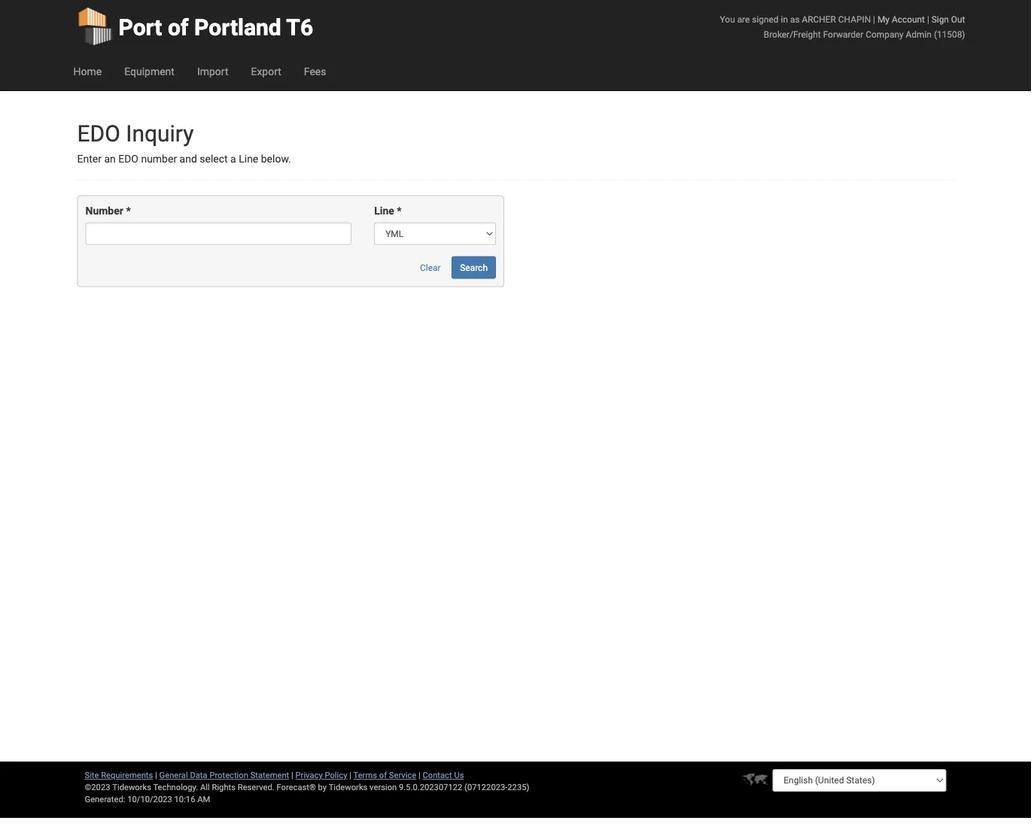 Task type: locate. For each thing, give the bounding box(es) containing it.
line *
[[374, 205, 402, 217]]

2 * from the left
[[397, 205, 402, 217]]

(11508)
[[934, 29, 965, 40]]

of
[[168, 14, 189, 41], [379, 770, 387, 780]]

contact us link
[[423, 770, 464, 780]]

you
[[720, 14, 735, 24]]

forecast®
[[277, 782, 316, 792]]

* for line *
[[397, 205, 402, 217]]

edo right an
[[118, 153, 138, 165]]

*
[[126, 205, 131, 217], [397, 205, 402, 217]]

site requirements link
[[85, 770, 153, 780]]

2235)
[[508, 782, 529, 792]]

search button
[[452, 256, 496, 279]]

edo inquiry enter an edo number and select a line below.
[[77, 120, 291, 165]]

1 * from the left
[[126, 205, 131, 217]]

broker/freight
[[764, 29, 821, 40]]

Number * text field
[[85, 222, 352, 245]]

statement
[[250, 770, 289, 780]]

in
[[781, 14, 788, 24]]

data
[[190, 770, 207, 780]]

9.5.0.202307122
[[399, 782, 462, 792]]

0 horizontal spatial line
[[239, 153, 258, 165]]

1 vertical spatial of
[[379, 770, 387, 780]]

edo
[[77, 120, 120, 147], [118, 153, 138, 165]]

archer
[[802, 14, 836, 24]]

of up the version
[[379, 770, 387, 780]]

edo up enter
[[77, 120, 120, 147]]

1 horizontal spatial of
[[379, 770, 387, 780]]

requirements
[[101, 770, 153, 780]]

home
[[73, 65, 102, 78]]

you are signed in as archer chapin | my account | sign out broker/freight forwarder company admin (11508)
[[720, 14, 965, 40]]

0 horizontal spatial of
[[168, 14, 189, 41]]

and
[[180, 153, 197, 165]]

t6
[[286, 14, 313, 41]]

line
[[239, 153, 258, 165], [374, 205, 394, 217]]

chapin
[[838, 14, 871, 24]]

tideworks
[[329, 782, 368, 792]]

as
[[790, 14, 800, 24]]

terms
[[353, 770, 377, 780]]

|
[[873, 14, 875, 24], [927, 14, 929, 24], [155, 770, 157, 780], [291, 770, 293, 780], [349, 770, 352, 780], [419, 770, 421, 780]]

clear button
[[412, 256, 449, 279]]

version
[[370, 782, 397, 792]]

technology.
[[153, 782, 198, 792]]

home button
[[62, 53, 113, 90]]

1 horizontal spatial *
[[397, 205, 402, 217]]

port
[[119, 14, 162, 41]]

service
[[389, 770, 416, 780]]

fees button
[[293, 53, 338, 90]]

sign
[[932, 14, 949, 24]]

10/10/2023
[[127, 795, 172, 804]]

my account link
[[878, 14, 925, 24]]

equipment
[[124, 65, 175, 78]]

1 vertical spatial edo
[[118, 153, 138, 165]]

out
[[951, 14, 965, 24]]

my
[[878, 14, 890, 24]]

0 vertical spatial line
[[239, 153, 258, 165]]

general
[[159, 770, 188, 780]]

1 vertical spatial line
[[374, 205, 394, 217]]

signed
[[752, 14, 779, 24]]

inquiry
[[126, 120, 194, 147]]

| left "sign"
[[927, 14, 929, 24]]

of right port
[[168, 14, 189, 41]]

| up tideworks
[[349, 770, 352, 780]]

0 horizontal spatial *
[[126, 205, 131, 217]]

number
[[85, 205, 123, 217]]

equipment button
[[113, 53, 186, 90]]

portland
[[194, 14, 281, 41]]



Task type: vqa. For each thing, say whether or not it's contained in the screenshot.
Fees
yes



Task type: describe. For each thing, give the bounding box(es) containing it.
generated:
[[85, 795, 125, 804]]

export
[[251, 65, 281, 78]]

| left my
[[873, 14, 875, 24]]

port of portland t6
[[119, 14, 313, 41]]

reserved.
[[238, 782, 275, 792]]

select
[[200, 153, 228, 165]]

0 vertical spatial of
[[168, 14, 189, 41]]

clear
[[420, 262, 441, 273]]

(07122023-
[[465, 782, 508, 792]]

1 horizontal spatial line
[[374, 205, 394, 217]]

| up forecast®
[[291, 770, 293, 780]]

search
[[460, 262, 488, 273]]

enter
[[77, 153, 102, 165]]

protection
[[210, 770, 248, 780]]

line inside edo inquiry enter an edo number and select a line below.
[[239, 153, 258, 165]]

contact
[[423, 770, 452, 780]]

policy
[[325, 770, 347, 780]]

a
[[230, 153, 236, 165]]

| left the general
[[155, 770, 157, 780]]

rights
[[212, 782, 236, 792]]

are
[[737, 14, 750, 24]]

general data protection statement link
[[159, 770, 289, 780]]

port of portland t6 link
[[77, 0, 313, 53]]

10:16
[[174, 795, 195, 804]]

account
[[892, 14, 925, 24]]

import
[[197, 65, 228, 78]]

privacy policy link
[[295, 770, 347, 780]]

company
[[866, 29, 904, 40]]

site
[[85, 770, 99, 780]]

of inside site requirements | general data protection statement | privacy policy | terms of service | contact us ©2023 tideworks technology. all rights reserved. forecast® by tideworks version 9.5.0.202307122 (07122023-2235) generated: 10/10/2023 10:16 am
[[379, 770, 387, 780]]

terms of service link
[[353, 770, 416, 780]]

export button
[[240, 53, 293, 90]]

number
[[141, 153, 177, 165]]

fees
[[304, 65, 326, 78]]

all
[[200, 782, 210, 792]]

number *
[[85, 205, 131, 217]]

forwarder
[[823, 29, 864, 40]]

us
[[454, 770, 464, 780]]

import button
[[186, 53, 240, 90]]

0 vertical spatial edo
[[77, 120, 120, 147]]

below.
[[261, 153, 291, 165]]

am
[[197, 795, 210, 804]]

©2023 tideworks
[[85, 782, 151, 792]]

by
[[318, 782, 327, 792]]

* for number *
[[126, 205, 131, 217]]

admin
[[906, 29, 932, 40]]

site requirements | general data protection statement | privacy policy | terms of service | contact us ©2023 tideworks technology. all rights reserved. forecast® by tideworks version 9.5.0.202307122 (07122023-2235) generated: 10/10/2023 10:16 am
[[85, 770, 529, 804]]

an
[[104, 153, 116, 165]]

privacy
[[295, 770, 323, 780]]

| up 9.5.0.202307122
[[419, 770, 421, 780]]

sign out link
[[932, 14, 965, 24]]



